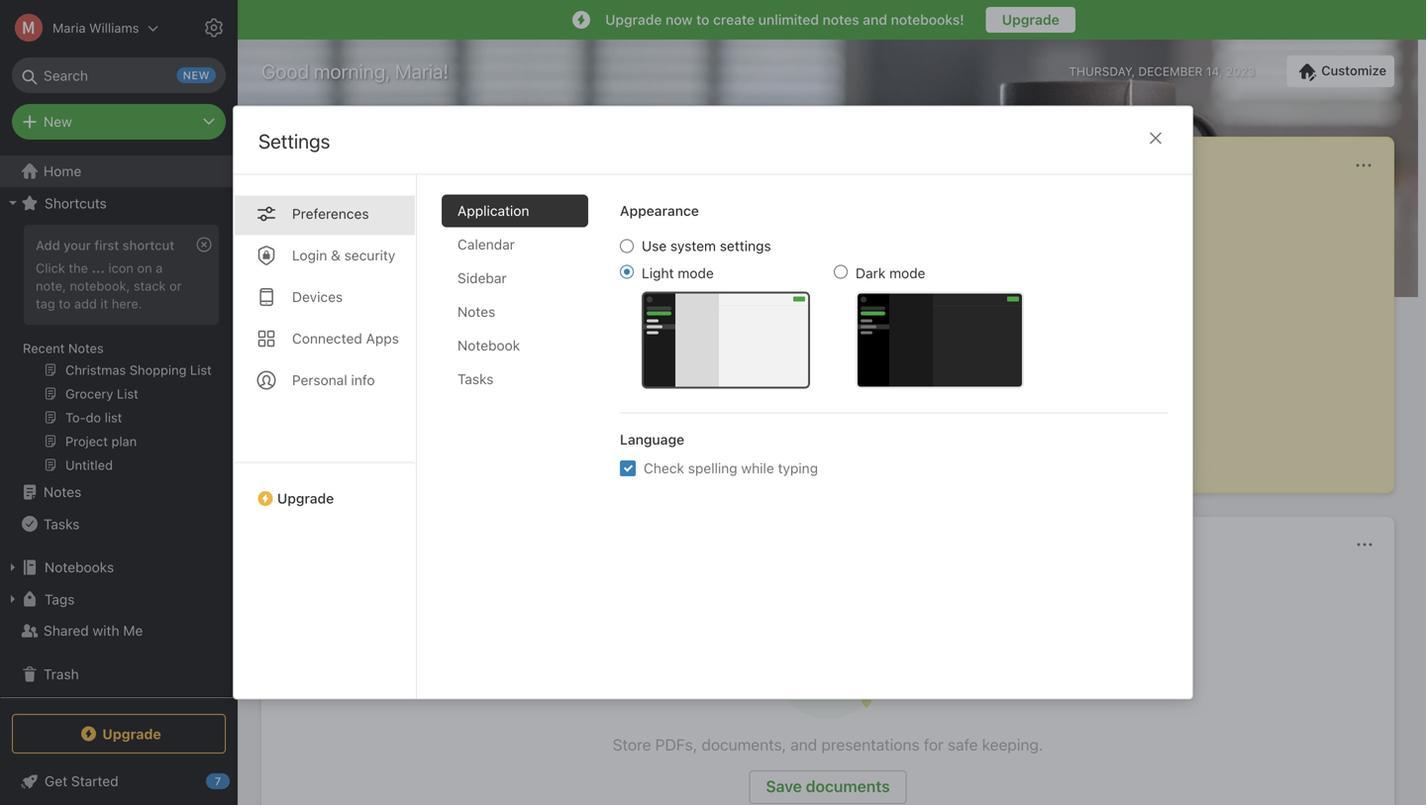Task type: locate. For each thing, give the bounding box(es) containing it.
soon
[[732, 262, 764, 278], [368, 280, 399, 296]]

group containing add your first shortcut
[[0, 219, 229, 485]]

1 mode from the left
[[678, 265, 714, 281]]

0 vertical spatial recent
[[277, 186, 322, 202]]

good morning, maria!
[[262, 59, 449, 83]]

soon down settings
[[732, 262, 764, 278]]

breakfast
[[542, 262, 602, 278]]

notes down settings on the top of page
[[277, 156, 324, 172]]

thursday, december 14, 2023
[[1070, 64, 1256, 78]]

option group containing use system settings
[[620, 237, 1025, 389]]

mode down 'do'
[[678, 265, 714, 281]]

create
[[713, 11, 755, 28]]

now inside to-do list do now do soon for the future
[[681, 262, 707, 278]]

1 horizontal spatial list
[[534, 240, 558, 257]]

notes down foods
[[458, 304, 496, 320]]

0 horizontal spatial future
[[319, 298, 357, 314]]

notebook,
[[70, 278, 130, 293]]

here.
[[112, 296, 142, 311]]

not
[[893, 405, 921, 421]]

1 vertical spatial 3
[[919, 387, 928, 403]]

notebooks link
[[0, 552, 229, 584]]

eggs
[[516, 280, 548, 296]]

use system settings
[[642, 238, 771, 254]]

0 horizontal spatial 3
[[919, 387, 928, 403]]

and up save
[[791, 736, 818, 755]]

3 up 5
[[954, 316, 962, 332]]

unlimited
[[759, 11, 819, 28]]

0 vertical spatial and
[[863, 11, 888, 28]]

1 vertical spatial now
[[681, 262, 707, 278]]

now left create
[[666, 11, 693, 28]]

tab list containing application
[[442, 195, 604, 699]]

1 vertical spatial for
[[403, 280, 424, 296]]

add
[[36, 238, 60, 253]]

grocery list get some breakfast foods eggs waffles pancakes cereal
[[477, 240, 602, 314]]

1 vertical spatial list
[[294, 258, 319, 274]]

list up some
[[534, 240, 558, 257]]

add your first shortcut
[[36, 238, 175, 253]]

mode
[[678, 265, 714, 281], [890, 265, 926, 281]]

0 horizontal spatial 4
[[954, 333, 962, 350]]

0 vertical spatial 3
[[954, 316, 962, 332]]

1 horizontal spatial soon
[[732, 262, 764, 278]]

4 week from the top
[[914, 333, 950, 350]]

store pdfs, documents, and presentations for safe keeping.
[[613, 736, 1044, 755]]

get
[[477, 262, 499, 278]]

1 horizontal spatial future
[[683, 280, 722, 296]]

3 mm/dd/yy from the top
[[841, 333, 911, 350]]

while
[[742, 460, 775, 477]]

1 vertical spatial upgrade button
[[12, 714, 226, 754]]

list down the christmas
[[294, 258, 319, 274]]

0 vertical spatial tasks
[[458, 371, 494, 387]]

save
[[766, 777, 802, 796]]

for inside to-do list do now do soon for the future
[[767, 262, 788, 278]]

upgrade button up recently
[[234, 462, 416, 515]]

upgrade button down trash link
[[12, 714, 226, 754]]

summary major milestones week 1 mm/dd/yy week 2 mm/dd/yy week 3 mm/dd/yy week 4 mm/dd/yy week 5 mm/dd/yy task 1 task 2 task 3 task 4 legend not started on track...
[[841, 262, 973, 457]]

soon inside to-do list do now do soon for the future
[[732, 262, 764, 278]]

0 horizontal spatial 2
[[874, 387, 882, 403]]

to inside icon on a note, notebook, stack or tag to add it here.
[[59, 296, 71, 311]]

or
[[169, 278, 182, 293]]

expand notebooks image
[[5, 560, 21, 576]]

now down &
[[316, 280, 342, 296]]

tab list for appearance
[[442, 195, 604, 699]]

notes up tasks button
[[44, 484, 81, 500]]

2 vertical spatial the
[[294, 298, 315, 314]]

1 horizontal spatial 3
[[954, 316, 962, 332]]

0 vertical spatial soon
[[732, 262, 764, 278]]

dark
[[856, 265, 886, 281]]

nov
[[659, 452, 681, 466]]

for down the shopping
[[403, 280, 424, 296]]

0 horizontal spatial tasks
[[44, 516, 80, 532]]

recent down tag
[[23, 341, 65, 356]]

and
[[863, 11, 888, 28], [791, 736, 818, 755]]

shared with me
[[44, 623, 143, 639]]

to right tag
[[59, 296, 71, 311]]

group inside tree
[[0, 219, 229, 485]]

upgrade now to create unlimited notes and notebooks!
[[606, 11, 965, 28]]

legend
[[841, 405, 889, 421]]

0 horizontal spatial to
[[59, 296, 71, 311]]

save documents
[[766, 777, 890, 796]]

do
[[659, 262, 677, 278], [711, 262, 729, 278], [294, 280, 312, 296], [346, 280, 364, 296]]

tree containing home
[[0, 156, 238, 703]]

captured
[[351, 537, 426, 553]]

2 horizontal spatial the
[[659, 280, 680, 296]]

light mode
[[642, 265, 714, 281]]

3 up the not
[[919, 387, 928, 403]]

use
[[642, 238, 667, 254]]

security
[[344, 247, 396, 264]]

week
[[914, 280, 950, 296], [914, 298, 950, 314], [914, 316, 950, 332], [914, 333, 950, 350], [914, 351, 950, 368]]

1 horizontal spatial recent
[[277, 186, 322, 202]]

None search field
[[26, 57, 212, 93]]

to left create
[[697, 11, 710, 28]]

scratch pad button
[[1046, 154, 1146, 177]]

1 horizontal spatial the
[[294, 298, 315, 314]]

recently
[[277, 537, 348, 553]]

suggested
[[346, 186, 415, 202]]

0 horizontal spatial recent
[[23, 341, 65, 356]]

1 horizontal spatial to
[[697, 11, 710, 28]]

0 vertical spatial 4
[[954, 333, 962, 350]]

recent down notes button
[[277, 186, 322, 202]]

1 vertical spatial 4
[[964, 387, 973, 403]]

nov 16
[[659, 452, 697, 466]]

to-do list do now do soon for the future
[[659, 240, 788, 296]]

keeping.
[[983, 736, 1044, 755]]

1 vertical spatial future
[[319, 298, 357, 314]]

2 vertical spatial 1
[[294, 452, 300, 466]]

sidebar
[[458, 270, 507, 286]]

store
[[613, 736, 651, 755]]

1 vertical spatial 2
[[874, 387, 882, 403]]

tab list containing recent
[[266, 186, 1005, 206]]

recent for recent
[[277, 186, 322, 202]]

it
[[100, 296, 108, 311]]

ago
[[327, 452, 348, 466]]

1 horizontal spatial tasks
[[458, 371, 494, 387]]

notes link
[[0, 477, 229, 508]]

the down to-
[[659, 280, 680, 296]]

1 vertical spatial and
[[791, 736, 818, 755]]

and right notes
[[863, 11, 888, 28]]

1 horizontal spatial 2
[[954, 298, 962, 314]]

0 vertical spatial for
[[767, 262, 788, 278]]

16
[[684, 452, 697, 466]]

Search text field
[[26, 57, 212, 93]]

the up "connected"
[[294, 298, 315, 314]]

future down list
[[683, 280, 722, 296]]

1 mm/dd/yy from the top
[[841, 298, 911, 314]]

notes down add
[[68, 341, 104, 356]]

future
[[683, 280, 722, 296], [319, 298, 357, 314]]

for down settings
[[767, 262, 788, 278]]

future for list
[[319, 298, 357, 314]]

recent notes
[[23, 341, 104, 356]]

notes
[[277, 156, 324, 172], [458, 304, 496, 320], [68, 341, 104, 356], [44, 484, 81, 500]]

upgrade button
[[234, 462, 416, 515], [12, 714, 226, 754]]

now inside "christmas shopping list do now do soon for the future"
[[316, 280, 342, 296]]

0 horizontal spatial for
[[403, 280, 424, 296]]

0 vertical spatial future
[[683, 280, 722, 296]]

tab
[[436, 567, 509, 587]]

light
[[642, 265, 674, 281]]

soon inside "christmas shopping list do now do soon for the future"
[[368, 280, 399, 296]]

0 horizontal spatial the
[[69, 261, 88, 275]]

soon down security
[[368, 280, 399, 296]]

1 vertical spatial tasks
[[44, 516, 80, 532]]

the for to-do list
[[659, 280, 680, 296]]

future inside to-do list do now do soon for the future
[[683, 280, 722, 296]]

cereal
[[541, 298, 582, 314]]

for for to-do list do now do soon for the future
[[767, 262, 788, 278]]

option group
[[620, 237, 1025, 389]]

mm/dd/yy
[[841, 298, 911, 314], [841, 316, 911, 332], [841, 333, 911, 350], [841, 351, 911, 368], [841, 369, 911, 385]]

2 up 5
[[954, 298, 962, 314]]

the left ...
[[69, 261, 88, 275]]

tasks tab
[[442, 363, 589, 396]]

tree
[[0, 156, 238, 703]]

1 horizontal spatial mode
[[890, 265, 926, 281]]

connected
[[292, 330, 362, 347]]

2 week from the top
[[914, 298, 950, 314]]

group
[[0, 219, 229, 485]]

4
[[954, 333, 962, 350], [964, 387, 973, 403]]

notes tab
[[442, 296, 589, 328]]

tasks down notebook
[[458, 371, 494, 387]]

now down 'do'
[[681, 262, 707, 278]]

3
[[954, 316, 962, 332], [919, 387, 928, 403]]

0 vertical spatial upgrade button
[[234, 462, 416, 515]]

list inside grocery list get some breakfast foods eggs waffles pancakes cereal
[[534, 240, 558, 257]]

1 vertical spatial soon
[[368, 280, 399, 296]]

0 horizontal spatial soon
[[368, 280, 399, 296]]

1 horizontal spatial upgrade button
[[234, 462, 416, 515]]

upgrade inside button
[[1002, 11, 1060, 28]]

tasks up notebooks
[[44, 516, 80, 532]]

tab list containing preferences
[[234, 175, 417, 699]]

do down list
[[711, 262, 729, 278]]

customize button
[[1287, 55, 1395, 87]]

documents,
[[702, 736, 787, 755]]

december
[[1139, 64, 1203, 78]]

tab list
[[234, 175, 417, 699], [266, 186, 1005, 206], [442, 195, 604, 699]]

1 vertical spatial 1
[[947, 369, 954, 385]]

2 vertical spatial now
[[316, 280, 342, 296]]

upgrade
[[606, 11, 662, 28], [1002, 11, 1060, 28], [277, 490, 334, 507], [102, 726, 161, 742]]

with
[[93, 623, 119, 639]]

list
[[534, 240, 558, 257], [294, 258, 319, 274]]

future up connected apps
[[319, 298, 357, 314]]

0 horizontal spatial list
[[294, 258, 319, 274]]

do down login
[[294, 280, 312, 296]]

1 horizontal spatial and
[[863, 11, 888, 28]]

3 week from the top
[[914, 316, 950, 332]]

new button
[[12, 104, 226, 140]]

for
[[767, 262, 788, 278], [403, 280, 424, 296]]

Use system settings radio
[[620, 239, 634, 253]]

1 horizontal spatial for
[[767, 262, 788, 278]]

min
[[303, 452, 323, 466]]

icon on a note, notebook, stack or tag to add it here.
[[36, 261, 182, 311]]

started
[[841, 423, 902, 439]]

0 vertical spatial list
[[534, 240, 558, 257]]

save documents button
[[749, 771, 907, 805]]

future inside "christmas shopping list do now do soon for the future"
[[319, 298, 357, 314]]

recent
[[277, 186, 322, 202], [23, 341, 65, 356]]

note,
[[36, 278, 66, 293]]

settings image
[[202, 16, 226, 40]]

tasks inside button
[[44, 516, 80, 532]]

0 horizontal spatial mode
[[678, 265, 714, 281]]

now for do
[[681, 262, 707, 278]]

1 horizontal spatial 4
[[964, 387, 973, 403]]

5
[[954, 351, 962, 368]]

mode right "dark" at the top of the page
[[890, 265, 926, 281]]

2 mode from the left
[[890, 265, 926, 281]]

2 up legend
[[874, 387, 882, 403]]

1 vertical spatial the
[[659, 280, 680, 296]]

home
[[44, 163, 81, 179]]

me
[[123, 623, 143, 639]]

check
[[644, 460, 685, 477]]

notes button
[[273, 153, 348, 176]]

for inside "christmas shopping list do now do soon for the future"
[[403, 280, 424, 296]]

the inside to-do list do now do soon for the future
[[659, 280, 680, 296]]

1 vertical spatial to
[[59, 296, 71, 311]]

1 vertical spatial recent
[[23, 341, 65, 356]]

the inside "christmas shopping list do now do soon for the future"
[[294, 298, 315, 314]]

soon for to-do list
[[732, 262, 764, 278]]



Task type: describe. For each thing, give the bounding box(es) containing it.
tags
[[45, 591, 75, 608]]

Dark mode radio
[[834, 265, 848, 279]]

list inside "christmas shopping list do now do soon for the future"
[[294, 258, 319, 274]]

login
[[292, 247, 327, 264]]

mode for dark mode
[[890, 265, 926, 281]]

grocery
[[477, 240, 530, 257]]

Light mode radio
[[620, 265, 634, 279]]

shortcuts
[[45, 195, 107, 211]]

do down login & security
[[346, 280, 364, 296]]

suggested tab
[[346, 186, 415, 206]]

calendar tab
[[442, 228, 589, 261]]

first
[[94, 238, 119, 253]]

tasks button
[[0, 508, 229, 540]]

mode for light mode
[[678, 265, 714, 281]]

recently captured
[[277, 537, 426, 553]]

upgrade button
[[987, 7, 1076, 33]]

shared
[[44, 623, 89, 639]]

click the ...
[[36, 261, 105, 275]]

personal
[[292, 372, 348, 388]]

safe
[[948, 736, 978, 755]]

home link
[[0, 156, 238, 187]]

0 vertical spatial 2
[[954, 298, 962, 314]]

apps
[[366, 330, 399, 347]]

appearance
[[620, 203, 699, 219]]

pad
[[1119, 157, 1146, 173]]

Check spelling while typing checkbox
[[620, 461, 636, 477]]

good
[[262, 59, 309, 83]]

recent for recent notes
[[23, 341, 65, 356]]

to-
[[659, 240, 681, 257]]

connected apps
[[292, 330, 399, 347]]

foods
[[477, 280, 513, 296]]

scratch
[[1050, 157, 1115, 173]]

stack
[[134, 278, 166, 293]]

do down to-
[[659, 262, 677, 278]]

for
[[924, 736, 944, 755]]

the for christmas shopping list
[[294, 298, 315, 314]]

for for christmas shopping list do now do soon for the future
[[403, 280, 424, 296]]

...
[[92, 261, 105, 275]]

tag
[[36, 296, 55, 311]]

notebook
[[458, 337, 520, 354]]

0 horizontal spatial and
[[791, 736, 818, 755]]

tasks inside tab
[[458, 371, 494, 387]]

2 mm/dd/yy from the top
[[841, 316, 911, 332]]

check spelling while typing
[[644, 460, 818, 477]]

upgrade button inside tab list
[[234, 462, 416, 515]]

your
[[64, 238, 91, 253]]

recent tab
[[277, 186, 322, 206]]

1 week from the top
[[914, 280, 950, 296]]

soon for christmas shopping list
[[368, 280, 399, 296]]

notebook tab
[[442, 329, 589, 362]]

shortcuts button
[[0, 187, 229, 219]]

1 min ago
[[294, 452, 348, 466]]

0 vertical spatial 1
[[953, 280, 960, 296]]

language
[[620, 432, 685, 448]]

shared with me link
[[0, 615, 229, 647]]

trash
[[44, 666, 79, 683]]

list
[[702, 240, 722, 257]]

major
[[906, 262, 941, 278]]

icon
[[108, 261, 134, 275]]

christmas
[[294, 240, 362, 257]]

application
[[458, 203, 530, 219]]

0 vertical spatial to
[[697, 11, 710, 28]]

sidebar tab
[[442, 262, 589, 295]]

shopping
[[366, 240, 430, 257]]

summary
[[841, 262, 902, 278]]

christmas shopping list do now do soon for the future
[[294, 240, 430, 314]]

pdfs,
[[656, 736, 698, 755]]

preferences
[[292, 206, 369, 222]]

expand tags image
[[5, 592, 21, 607]]

typing
[[778, 460, 818, 477]]

settings
[[259, 129, 330, 153]]

5 mm/dd/yy from the top
[[841, 369, 911, 385]]

on
[[906, 423, 927, 439]]

waffles
[[552, 280, 600, 296]]

summary major milestones week 1 mm/dd/yy week 2 mm/dd/yy week 3 mm/dd/yy week 4 mm/dd/yy week 5 mm/dd/yy task 1 task 2 task 3 task 4 legend not started on track... button
[[825, 224, 996, 480]]

future for list
[[683, 280, 722, 296]]

shortcut
[[123, 238, 175, 253]]

pancakes
[[477, 298, 537, 314]]

tab list for application
[[234, 175, 417, 699]]

application tab
[[442, 195, 589, 227]]

do
[[681, 240, 698, 257]]

Start writing… text field
[[1050, 187, 1393, 477]]

notes inside button
[[277, 156, 324, 172]]

new
[[44, 113, 72, 130]]

0 vertical spatial now
[[666, 11, 693, 28]]

5 week from the top
[[914, 351, 950, 368]]

login & security
[[292, 247, 396, 264]]

system
[[671, 238, 716, 254]]

4 mm/dd/yy from the top
[[841, 351, 911, 368]]

0 vertical spatial the
[[69, 261, 88, 275]]

calendar
[[458, 236, 515, 253]]

notes
[[823, 11, 860, 28]]

notebooks!
[[891, 11, 965, 28]]

on
[[137, 261, 152, 275]]

track...
[[841, 440, 898, 457]]

now for shopping
[[316, 280, 342, 296]]

scratch pad
[[1050, 157, 1146, 173]]

&
[[331, 247, 341, 264]]

settings
[[720, 238, 771, 254]]

0 horizontal spatial upgrade button
[[12, 714, 226, 754]]

close image
[[1144, 126, 1168, 150]]

spelling
[[688, 460, 738, 477]]

maria!
[[395, 59, 449, 83]]

notes inside tab
[[458, 304, 496, 320]]

trash link
[[0, 659, 229, 691]]

add
[[74, 296, 97, 311]]

presentations
[[822, 736, 920, 755]]

milestones
[[841, 280, 910, 296]]

some
[[503, 262, 538, 278]]



Task type: vqa. For each thing, say whether or not it's contained in the screenshot.
the bottom recent
yes



